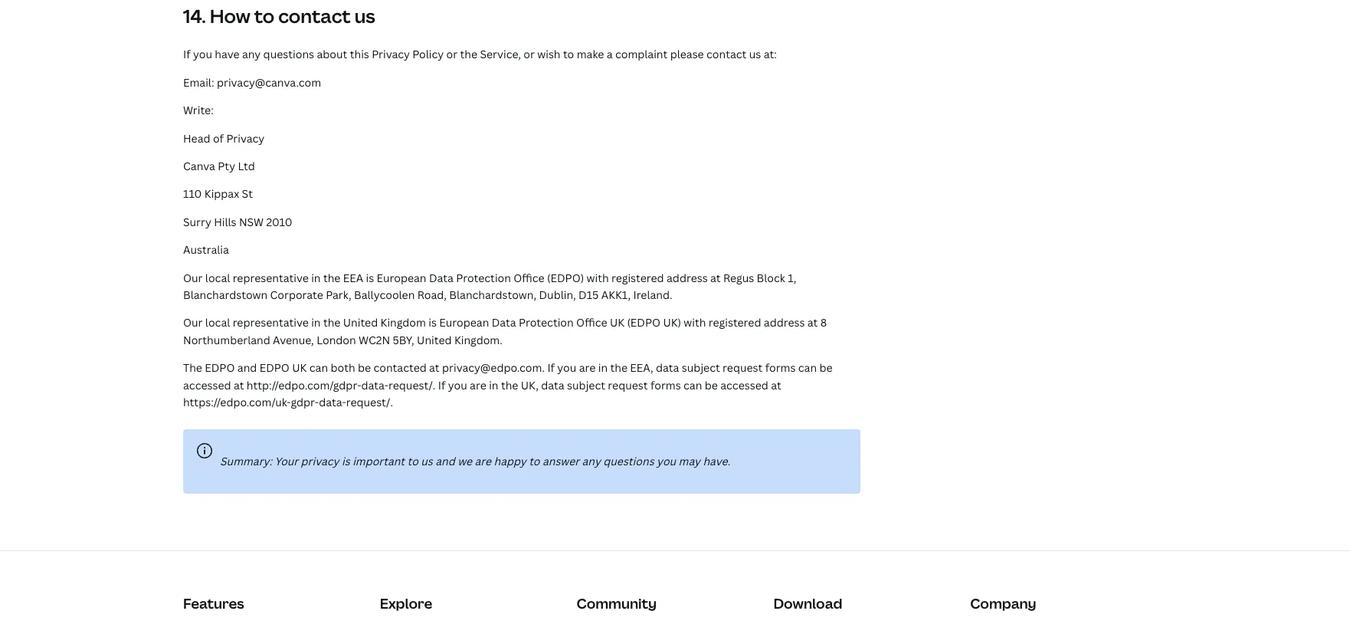 Task type: vqa. For each thing, say whether or not it's contained in the screenshot.
Be to the middle
yes



Task type: locate. For each thing, give the bounding box(es) containing it.
are
[[579, 360, 596, 375], [470, 378, 487, 392], [475, 454, 491, 469]]

subject right eea, at the bottom left of the page
[[682, 360, 720, 375]]

answer
[[543, 454, 580, 469]]

data right uk,
[[541, 378, 565, 392]]

2 horizontal spatial us
[[750, 47, 762, 62]]

0 horizontal spatial privacy
[[226, 131, 265, 145]]

uk inside the edpo and edpo uk can both be contacted at privacy@edpo.com. if you are in the eea, data subject request forms can be accessed at http://edpo.com/gdpr-data-request/. if you are in the uk, data subject request forms can be accessed at https://edpo.com/uk-gdpr-data-request/.
[[292, 360, 307, 375]]

at:
[[764, 47, 777, 62]]

with up d15
[[587, 270, 609, 285]]

1 horizontal spatial and
[[436, 454, 455, 469]]

united right 5by,
[[417, 333, 452, 347]]

1 horizontal spatial european
[[440, 315, 489, 330]]

please
[[671, 47, 704, 62]]

110
[[183, 187, 202, 201]]

summary:
[[220, 454, 272, 469]]

1 vertical spatial contact
[[707, 47, 747, 62]]

0 vertical spatial privacy
[[372, 47, 410, 62]]

our down australia
[[183, 270, 203, 285]]

1 vertical spatial data
[[541, 378, 565, 392]]

1 horizontal spatial is
[[366, 270, 374, 285]]

subject right uk,
[[567, 378, 606, 392]]

are left eea, at the bottom left of the page
[[579, 360, 596, 375]]

0 horizontal spatial accessed
[[183, 378, 231, 392]]

local inside our local representative in the eea is european data protection office (edpo) with registered address at regus block 1, blanchardstown corporate park, ballycoolen road, blanchardstown, dublin, d15 akk1, ireland.
[[205, 270, 230, 285]]

0 vertical spatial request
[[723, 360, 763, 375]]

1 vertical spatial our
[[183, 315, 203, 330]]

1 vertical spatial office
[[577, 315, 608, 330]]

representative
[[233, 270, 309, 285], [233, 315, 309, 330]]

united up wc2n
[[343, 315, 378, 330]]

local
[[205, 270, 230, 285], [205, 315, 230, 330]]

the
[[183, 360, 202, 375]]

0 horizontal spatial data
[[429, 270, 454, 285]]

kippax
[[205, 187, 239, 201]]

1 horizontal spatial registered
[[709, 315, 762, 330]]

0 horizontal spatial edpo
[[205, 360, 235, 375]]

protection down dublin, on the left top of the page
[[519, 315, 574, 330]]

any right have
[[242, 47, 261, 62]]

1 vertical spatial any
[[582, 454, 601, 469]]

1 local from the top
[[205, 270, 230, 285]]

0 vertical spatial data
[[429, 270, 454, 285]]

2 edpo from the left
[[260, 360, 290, 375]]

local up northumberland
[[205, 315, 230, 330]]

forms
[[766, 360, 796, 375], [651, 378, 681, 392]]

road,
[[418, 287, 447, 302]]

us left at:
[[750, 47, 762, 62]]

is inside our local representative in the eea is european data protection office (edpo) with registered address at regus block 1, blanchardstown corporate park, ballycoolen road, blanchardstown, dublin, d15 akk1, ireland.
[[366, 270, 374, 285]]

0 horizontal spatial data-
[[319, 395, 346, 409]]

our
[[183, 270, 203, 285], [183, 315, 203, 330]]

http://edpo.com/gdpr-
[[247, 378, 362, 392]]

0 vertical spatial registered
[[612, 270, 664, 285]]

address
[[667, 270, 708, 285], [764, 315, 805, 330]]

1 vertical spatial subject
[[567, 378, 606, 392]]

any right the answer
[[582, 454, 601, 469]]

nsw
[[239, 214, 264, 229]]

1 representative from the top
[[233, 270, 309, 285]]

complaint
[[616, 47, 668, 62]]

1 vertical spatial us
[[750, 47, 762, 62]]

registered up ireland.
[[612, 270, 664, 285]]

dublin,
[[539, 287, 576, 302]]

edpo down avenue,
[[260, 360, 290, 375]]

0 horizontal spatial questions
[[263, 47, 314, 62]]

in up corporate
[[311, 270, 321, 285]]

0 horizontal spatial uk
[[292, 360, 307, 375]]

with right uk)
[[684, 315, 706, 330]]

1 horizontal spatial if
[[438, 378, 446, 392]]

registered
[[612, 270, 664, 285], [709, 315, 762, 330]]

representative inside our local representative in the united kingdom is european data protection office uk (edpo uk) with registered address at 8 northumberland avenue, london wc2n 5by, united kingdom.
[[233, 315, 309, 330]]

uk,
[[521, 378, 539, 392]]

5by,
[[393, 333, 415, 347]]

united
[[343, 315, 378, 330], [417, 333, 452, 347]]

ltd
[[238, 159, 255, 173]]

2 horizontal spatial be
[[820, 360, 833, 375]]

be
[[358, 360, 371, 375], [820, 360, 833, 375], [705, 378, 718, 392]]

at inside our local representative in the united kingdom is european data protection office uk (edpo uk) with registered address at 8 northumberland avenue, london wc2n 5by, united kingdom.
[[808, 315, 818, 330]]

privacy
[[372, 47, 410, 62], [226, 131, 265, 145]]

local inside our local representative in the united kingdom is european data protection office uk (edpo uk) with registered address at 8 northumberland avenue, london wc2n 5by, united kingdom.
[[205, 315, 230, 330]]

questions left the may
[[604, 454, 654, 469]]

0 horizontal spatial registered
[[612, 270, 664, 285]]

0 horizontal spatial or
[[447, 47, 458, 62]]

0 vertical spatial any
[[242, 47, 261, 62]]

contact up about
[[278, 3, 351, 29]]

request/. down contacted
[[389, 378, 436, 392]]

1 horizontal spatial uk
[[610, 315, 625, 330]]

in
[[311, 270, 321, 285], [311, 315, 321, 330], [599, 360, 608, 375], [489, 378, 499, 392]]

or left wish at the top of page
[[524, 47, 535, 62]]

d15
[[579, 287, 599, 302]]

1 our from the top
[[183, 270, 203, 285]]

registered down regus
[[709, 315, 762, 330]]

data right eea, at the bottom left of the page
[[656, 360, 680, 375]]

in inside our local representative in the eea is european data protection office (edpo) with registered address at regus block 1, blanchardstown corporate park, ballycoolen road, blanchardstown, dublin, d15 akk1, ireland.
[[311, 270, 321, 285]]

2 our from the top
[[183, 315, 203, 330]]

you down our local representative in the united kingdom is european data protection office uk (edpo uk) with registered address at 8 northumberland avenue, london wc2n 5by, united kingdom.
[[558, 360, 577, 375]]

1 vertical spatial address
[[764, 315, 805, 330]]

contact right please
[[707, 47, 747, 62]]

the up park,
[[323, 270, 341, 285]]

data- down http://edpo.com/gdpr-
[[319, 395, 346, 409]]

the
[[460, 47, 478, 62], [323, 270, 341, 285], [323, 315, 341, 330], [611, 360, 628, 375], [501, 378, 519, 392]]

are right we at left bottom
[[475, 454, 491, 469]]

is down road, at the top of the page
[[429, 315, 437, 330]]

0 vertical spatial our
[[183, 270, 203, 285]]

1 horizontal spatial privacy
[[372, 47, 410, 62]]

0 horizontal spatial us
[[355, 3, 375, 29]]

1 vertical spatial if
[[548, 360, 555, 375]]

our up northumberland
[[183, 315, 203, 330]]

0 horizontal spatial european
[[377, 270, 427, 285]]

we
[[458, 454, 472, 469]]

is right privacy
[[342, 454, 350, 469]]

if down privacy@edpo.com.
[[438, 378, 446, 392]]

1 horizontal spatial with
[[684, 315, 706, 330]]

are down privacy@edpo.com.
[[470, 378, 487, 392]]

1 vertical spatial with
[[684, 315, 706, 330]]

contacted
[[374, 360, 427, 375]]

office inside our local representative in the eea is european data protection office (edpo) with registered address at regus block 1, blanchardstown corporate park, ballycoolen road, blanchardstown, dublin, d15 akk1, ireland.
[[514, 270, 545, 285]]

address up ireland.
[[667, 270, 708, 285]]

is right eea
[[366, 270, 374, 285]]

office up dublin, on the left top of the page
[[514, 270, 545, 285]]

data- down contacted
[[362, 378, 389, 392]]

your
[[275, 454, 298, 469]]

0 vertical spatial contact
[[278, 3, 351, 29]]

questions up privacy@canva.com
[[263, 47, 314, 62]]

us left we at left bottom
[[421, 454, 433, 469]]

and down northumberland
[[238, 360, 257, 375]]

european up ballycoolen
[[377, 270, 427, 285]]

european
[[377, 270, 427, 285], [440, 315, 489, 330]]

0 horizontal spatial protection
[[456, 270, 511, 285]]

with
[[587, 270, 609, 285], [684, 315, 706, 330]]

privacy right the of
[[226, 131, 265, 145]]

have
[[215, 47, 240, 62]]

1 horizontal spatial any
[[582, 454, 601, 469]]

can
[[310, 360, 328, 375], [799, 360, 817, 375], [684, 378, 703, 392]]

2 representative from the top
[[233, 315, 309, 330]]

and
[[238, 360, 257, 375], [436, 454, 455, 469]]

1 vertical spatial questions
[[604, 454, 654, 469]]

0 vertical spatial and
[[238, 360, 257, 375]]

1 horizontal spatial protection
[[519, 315, 574, 330]]

surry
[[183, 214, 211, 229]]

uk
[[610, 315, 625, 330], [292, 360, 307, 375]]

14.
[[183, 3, 206, 29]]

edpo right the
[[205, 360, 235, 375]]

our inside our local representative in the eea is european data protection office (edpo) with registered address at regus block 1, blanchardstown corporate park, ballycoolen road, blanchardstown, dublin, d15 akk1, ireland.
[[183, 270, 203, 285]]

local for our local representative in the eea is european data protection office (edpo) with registered address at regus block 1, blanchardstown corporate park, ballycoolen road, blanchardstown, dublin, d15 akk1, ireland.
[[205, 270, 230, 285]]

0 vertical spatial request/.
[[389, 378, 436, 392]]

the left uk,
[[501, 378, 519, 392]]

representative up corporate
[[233, 270, 309, 285]]

european up kingdom.
[[440, 315, 489, 330]]

(edpo
[[627, 315, 661, 330]]

kingdom.
[[455, 333, 503, 347]]

0 vertical spatial uk
[[610, 315, 625, 330]]

0 horizontal spatial forms
[[651, 378, 681, 392]]

ballycoolen
[[354, 287, 415, 302]]

2 vertical spatial us
[[421, 454, 433, 469]]

or right the policy in the top of the page
[[447, 47, 458, 62]]

1 horizontal spatial accessed
[[721, 378, 769, 392]]

representative inside our local representative in the eea is european data protection office (edpo) with registered address at regus block 1, blanchardstown corporate park, ballycoolen road, blanchardstown, dublin, d15 akk1, ireland.
[[233, 270, 309, 285]]

data inside our local representative in the united kingdom is european data protection office uk (edpo uk) with registered address at 8 northumberland avenue, london wc2n 5by, united kingdom.
[[492, 315, 517, 330]]

address left 8
[[764, 315, 805, 330]]

london
[[317, 333, 356, 347]]

the left service,
[[460, 47, 478, 62]]

subject
[[682, 360, 720, 375], [567, 378, 606, 392]]

if you have any questions about this privacy policy or the service, or wish to make a complaint please contact us at:
[[183, 47, 777, 62]]

0 horizontal spatial is
[[342, 454, 350, 469]]

and left we at left bottom
[[436, 454, 455, 469]]

0 horizontal spatial united
[[343, 315, 378, 330]]

data-
[[362, 378, 389, 392], [319, 395, 346, 409]]

at inside our local representative in the eea is european data protection office (edpo) with registered address at regus block 1, blanchardstown corporate park, ballycoolen road, blanchardstown, dublin, d15 akk1, ireland.
[[711, 270, 721, 285]]

0 horizontal spatial any
[[242, 47, 261, 62]]

our for our local representative in the eea is european data protection office (edpo) with registered address at regus block 1, blanchardstown corporate park, ballycoolen road, blanchardstown, dublin, d15 akk1, ireland.
[[183, 270, 203, 285]]

1 horizontal spatial forms
[[766, 360, 796, 375]]

2 horizontal spatial if
[[548, 360, 555, 375]]

if right privacy@edpo.com.
[[548, 360, 555, 375]]

uk left (edpo
[[610, 315, 625, 330]]

0 horizontal spatial subject
[[567, 378, 606, 392]]

1 horizontal spatial office
[[577, 315, 608, 330]]

0 vertical spatial protection
[[456, 270, 511, 285]]

data inside our local representative in the eea is european data protection office (edpo) with registered address at regus block 1, blanchardstown corporate park, ballycoolen road, blanchardstown, dublin, d15 akk1, ireland.
[[429, 270, 454, 285]]

the inside our local representative in the eea is european data protection office (edpo) with registered address at regus block 1, blanchardstown corporate park, ballycoolen road, blanchardstown, dublin, d15 akk1, ireland.
[[323, 270, 341, 285]]

0 vertical spatial is
[[366, 270, 374, 285]]

1 horizontal spatial questions
[[604, 454, 654, 469]]

0 horizontal spatial office
[[514, 270, 545, 285]]

if up email:
[[183, 47, 191, 62]]

kingdom
[[381, 315, 426, 330]]

office down d15
[[577, 315, 608, 330]]

representative up avenue,
[[233, 315, 309, 330]]

email:
[[183, 75, 214, 90]]

0 vertical spatial local
[[205, 270, 230, 285]]

0 vertical spatial us
[[355, 3, 375, 29]]

in left eea, at the bottom left of the page
[[599, 360, 608, 375]]

2 local from the top
[[205, 315, 230, 330]]

with inside our local representative in the eea is european data protection office (edpo) with registered address at regus block 1, blanchardstown corporate park, ballycoolen road, blanchardstown, dublin, d15 akk1, ireland.
[[587, 270, 609, 285]]

1 horizontal spatial or
[[524, 47, 535, 62]]

in up 'london'
[[311, 315, 321, 330]]

you down privacy@edpo.com.
[[448, 378, 467, 392]]

data up road, at the top of the page
[[429, 270, 454, 285]]

1 vertical spatial united
[[417, 333, 452, 347]]

0 vertical spatial address
[[667, 270, 708, 285]]

our for our local representative in the united kingdom is european data protection office uk (edpo uk) with registered address at 8 northumberland avenue, london wc2n 5by, united kingdom.
[[183, 315, 203, 330]]

0 vertical spatial office
[[514, 270, 545, 285]]

protection up blanchardstown, at the left top of page
[[456, 270, 511, 285]]

our inside our local representative in the united kingdom is european data protection office uk (edpo uk) with registered address at 8 northumberland avenue, london wc2n 5by, united kingdom.
[[183, 315, 203, 330]]

address inside our local representative in the united kingdom is european data protection office uk (edpo uk) with registered address at 8 northumberland avenue, london wc2n 5by, united kingdom.
[[764, 315, 805, 330]]

0 horizontal spatial with
[[587, 270, 609, 285]]

uk up http://edpo.com/gdpr-
[[292, 360, 307, 375]]

is
[[366, 270, 374, 285], [429, 315, 437, 330], [342, 454, 350, 469]]

protection
[[456, 270, 511, 285], [519, 315, 574, 330]]

request/.
[[389, 378, 436, 392], [346, 395, 393, 409]]

data
[[429, 270, 454, 285], [492, 315, 517, 330]]

data down blanchardstown, at the left top of page
[[492, 315, 517, 330]]

2 vertical spatial is
[[342, 454, 350, 469]]

the up 'london'
[[323, 315, 341, 330]]

2 horizontal spatial is
[[429, 315, 437, 330]]

you
[[193, 47, 212, 62], [558, 360, 577, 375], [448, 378, 467, 392], [657, 454, 676, 469]]

1 horizontal spatial us
[[421, 454, 433, 469]]

features
[[183, 594, 244, 612]]

privacy
[[301, 454, 339, 469]]

0 horizontal spatial contact
[[278, 3, 351, 29]]

local up blanchardstown
[[205, 270, 230, 285]]

1 horizontal spatial request
[[723, 360, 763, 375]]

us
[[355, 3, 375, 29], [750, 47, 762, 62], [421, 454, 433, 469]]

0 vertical spatial representative
[[233, 270, 309, 285]]

0 vertical spatial data
[[656, 360, 680, 375]]

1 vertical spatial is
[[429, 315, 437, 330]]

accessed
[[183, 378, 231, 392], [721, 378, 769, 392]]

1 horizontal spatial data-
[[362, 378, 389, 392]]

privacy right this
[[372, 47, 410, 62]]

1 vertical spatial data
[[492, 315, 517, 330]]

0 vertical spatial subject
[[682, 360, 720, 375]]

1 vertical spatial privacy
[[226, 131, 265, 145]]

https://edpo.com/uk-
[[183, 395, 291, 409]]

0 horizontal spatial address
[[667, 270, 708, 285]]

australia
[[183, 242, 229, 257]]

head
[[183, 131, 210, 145]]

write:
[[183, 103, 214, 117]]

canva
[[183, 159, 215, 173]]

1 horizontal spatial data
[[492, 315, 517, 330]]

us up this
[[355, 3, 375, 29]]

to
[[254, 3, 275, 29], [563, 47, 574, 62], [408, 454, 418, 469], [529, 454, 540, 469]]

0 vertical spatial if
[[183, 47, 191, 62]]

request
[[723, 360, 763, 375], [608, 378, 648, 392]]

0 vertical spatial with
[[587, 270, 609, 285]]

1 vertical spatial registered
[[709, 315, 762, 330]]

the edpo and edpo uk can both be contacted at privacy@edpo.com. if you are in the eea, data subject request forms can be accessed at http://edpo.com/gdpr-data-request/. if you are in the uk, data subject request forms can be accessed at https://edpo.com/uk-gdpr-data-request/.
[[183, 360, 833, 409]]

make
[[577, 47, 604, 62]]

summary: your privacy is important to us and we are happy to answer any questions you may have.
[[220, 454, 731, 469]]

14. how to contact us
[[183, 3, 375, 29]]

registered inside our local representative in the eea is european data protection office (edpo) with registered address at regus block 1, blanchardstown corporate park, ballycoolen road, blanchardstown, dublin, d15 akk1, ireland.
[[612, 270, 664, 285]]

0 vertical spatial european
[[377, 270, 427, 285]]

of
[[213, 131, 224, 145]]

request/. down both
[[346, 395, 393, 409]]

1 horizontal spatial edpo
[[260, 360, 290, 375]]

edpo
[[205, 360, 235, 375], [260, 360, 290, 375]]



Task type: describe. For each thing, give the bounding box(es) containing it.
1 horizontal spatial subject
[[682, 360, 720, 375]]

representative for northumberland
[[233, 315, 309, 330]]

0 horizontal spatial can
[[310, 360, 328, 375]]

blanchardstown,
[[450, 287, 537, 302]]

wish
[[538, 47, 561, 62]]

0 horizontal spatial be
[[358, 360, 371, 375]]

address inside our local representative in the eea is european data protection office (edpo) with registered address at regus block 1, blanchardstown corporate park, ballycoolen road, blanchardstown, dublin, d15 akk1, ireland.
[[667, 270, 708, 285]]

0 vertical spatial united
[[343, 315, 378, 330]]

explore
[[380, 594, 433, 612]]

regus
[[724, 270, 755, 285]]

1 horizontal spatial data
[[656, 360, 680, 375]]

to right happy at the left bottom
[[529, 454, 540, 469]]

0 horizontal spatial data
[[541, 378, 565, 392]]

community
[[577, 594, 657, 612]]

canva pty ltd
[[183, 159, 255, 173]]

0 vertical spatial data-
[[362, 378, 389, 392]]

1 vertical spatial are
[[470, 378, 487, 392]]

company
[[971, 594, 1037, 612]]

blanchardstown
[[183, 287, 268, 302]]

the inside our local representative in the united kingdom is european data protection office uk (edpo uk) with registered address at 8 northumberland avenue, london wc2n 5by, united kingdom.
[[323, 315, 341, 330]]

may
[[679, 454, 701, 469]]

2010
[[266, 214, 293, 229]]

both
[[331, 360, 355, 375]]

happy
[[494, 454, 527, 469]]

2 horizontal spatial can
[[799, 360, 817, 375]]

privacy@edpo.com.
[[442, 360, 545, 375]]

protection inside our local representative in the united kingdom is european data protection office uk (edpo uk) with registered address at 8 northumberland avenue, london wc2n 5by, united kingdom.
[[519, 315, 574, 330]]

european inside our local representative in the eea is european data protection office (edpo) with registered address at regus block 1, blanchardstown corporate park, ballycoolen road, blanchardstown, dublin, d15 akk1, ireland.
[[377, 270, 427, 285]]

surry hills nsw 2010
[[183, 214, 293, 229]]

block
[[757, 270, 786, 285]]

northumberland
[[183, 333, 270, 347]]

2 or from the left
[[524, 47, 535, 62]]

pty
[[218, 159, 235, 173]]

1 accessed from the left
[[183, 378, 231, 392]]

st
[[242, 187, 253, 201]]

about
[[317, 47, 348, 62]]

registered inside our local representative in the united kingdom is european data protection office uk (edpo uk) with registered address at 8 northumberland avenue, london wc2n 5by, united kingdom.
[[709, 315, 762, 330]]

eea
[[343, 270, 364, 285]]

our local representative in the eea is european data protection office (edpo) with registered address at regus block 1, blanchardstown corporate park, ballycoolen road, blanchardstown, dublin, d15 akk1, ireland.
[[183, 270, 797, 302]]

0 horizontal spatial if
[[183, 47, 191, 62]]

head of privacy
[[183, 131, 265, 145]]

1 vertical spatial request
[[608, 378, 648, 392]]

representative for corporate
[[233, 270, 309, 285]]

eea,
[[630, 360, 654, 375]]

in inside our local representative in the united kingdom is european data protection office uk (edpo uk) with registered address at 8 northumberland avenue, london wc2n 5by, united kingdom.
[[311, 315, 321, 330]]

how
[[210, 3, 251, 29]]

0 vertical spatial are
[[579, 360, 596, 375]]

2 vertical spatial if
[[438, 378, 446, 392]]

to right how at the left of page
[[254, 3, 275, 29]]

hills
[[214, 214, 237, 229]]

2 accessed from the left
[[721, 378, 769, 392]]

wc2n
[[359, 333, 390, 347]]

1 horizontal spatial united
[[417, 333, 452, 347]]

1 vertical spatial request/.
[[346, 395, 393, 409]]

protection inside our local representative in the eea is european data protection office (edpo) with registered address at regus block 1, blanchardstown corporate park, ballycoolen road, blanchardstown, dublin, d15 akk1, ireland.
[[456, 270, 511, 285]]

a
[[607, 47, 613, 62]]

privacy@canva.com
[[217, 75, 321, 90]]

1 horizontal spatial be
[[705, 378, 718, 392]]

this
[[350, 47, 369, 62]]

have.
[[703, 454, 731, 469]]

the left eea, at the bottom left of the page
[[611, 360, 628, 375]]

uk inside our local representative in the united kingdom is european data protection office uk (edpo uk) with registered address at 8 northumberland avenue, london wc2n 5by, united kingdom.
[[610, 315, 625, 330]]

local for our local representative in the united kingdom is european data protection office uk (edpo uk) with registered address at 8 northumberland avenue, london wc2n 5by, united kingdom.
[[205, 315, 230, 330]]

you left the may
[[657, 454, 676, 469]]

email: privacy@canva.com
[[183, 75, 321, 90]]

(edpo)
[[547, 270, 584, 285]]

in down privacy@edpo.com.
[[489, 378, 499, 392]]

0 vertical spatial forms
[[766, 360, 796, 375]]

download
[[774, 594, 843, 612]]

uk)
[[663, 315, 682, 330]]

office inside our local representative in the united kingdom is european data protection office uk (edpo uk) with registered address at 8 northumberland avenue, london wc2n 5by, united kingdom.
[[577, 315, 608, 330]]

1 or from the left
[[447, 47, 458, 62]]

you left have
[[193, 47, 212, 62]]

service,
[[480, 47, 521, 62]]

0 vertical spatial questions
[[263, 47, 314, 62]]

110 kippax st
[[183, 187, 253, 201]]

1 vertical spatial and
[[436, 454, 455, 469]]

1 horizontal spatial can
[[684, 378, 703, 392]]

our local representative in the united kingdom is european data protection office uk (edpo uk) with registered address at 8 northumberland avenue, london wc2n 5by, united kingdom.
[[183, 315, 827, 347]]

1 horizontal spatial contact
[[707, 47, 747, 62]]

akk1,
[[602, 287, 631, 302]]

ireland.
[[634, 287, 673, 302]]

european inside our local representative in the united kingdom is european data protection office uk (edpo uk) with registered address at 8 northumberland avenue, london wc2n 5by, united kingdom.
[[440, 315, 489, 330]]

with inside our local representative in the united kingdom is european data protection office uk (edpo uk) with registered address at 8 northumberland avenue, london wc2n 5by, united kingdom.
[[684, 315, 706, 330]]

2 vertical spatial are
[[475, 454, 491, 469]]

gdpr-
[[291, 395, 319, 409]]

is inside our local representative in the united kingdom is european data protection office uk (edpo uk) with registered address at 8 northumberland avenue, london wc2n 5by, united kingdom.
[[429, 315, 437, 330]]

and inside the edpo and edpo uk can both be contacted at privacy@edpo.com. if you are in the eea, data subject request forms can be accessed at http://edpo.com/gdpr-data-request/. if you are in the uk, data subject request forms can be accessed at https://edpo.com/uk-gdpr-data-request/.
[[238, 360, 257, 375]]

important
[[353, 454, 405, 469]]

1,
[[788, 270, 797, 285]]

avenue,
[[273, 333, 314, 347]]

to right important
[[408, 454, 418, 469]]

1 edpo from the left
[[205, 360, 235, 375]]

corporate
[[270, 287, 323, 302]]

8
[[821, 315, 827, 330]]

policy
[[413, 47, 444, 62]]

park,
[[326, 287, 352, 302]]

to right wish at the top of page
[[563, 47, 574, 62]]



